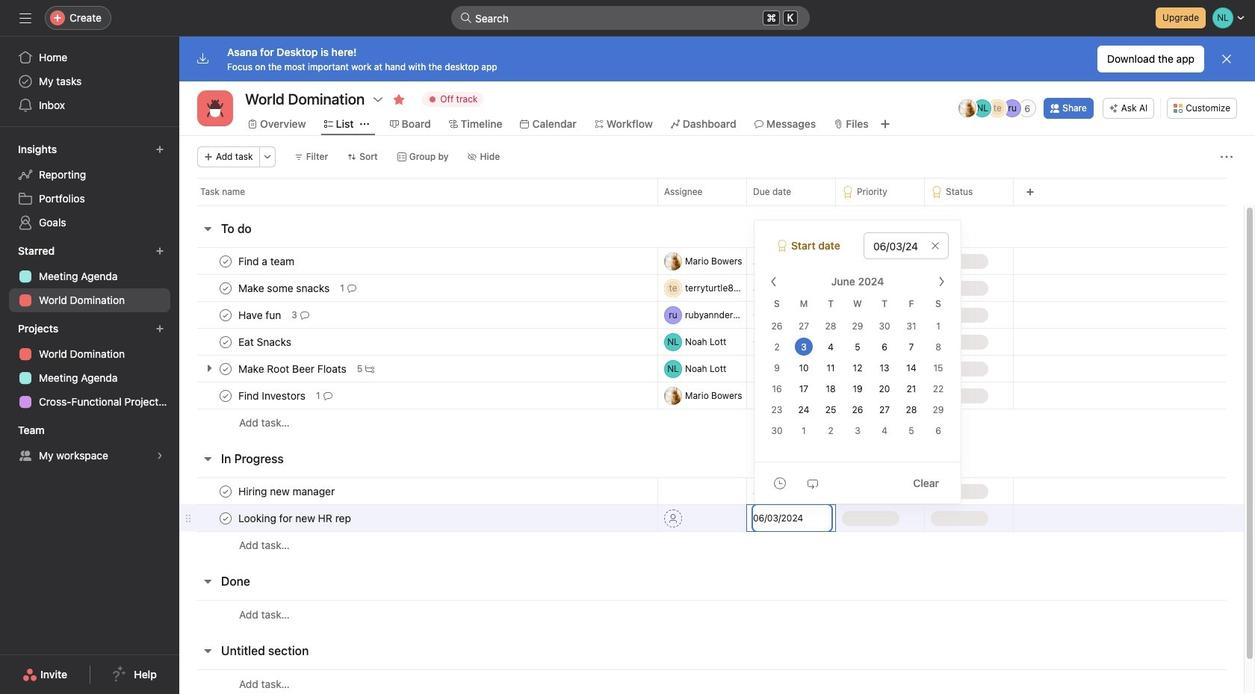 Task type: describe. For each thing, give the bounding box(es) containing it.
hide sidebar image
[[19, 12, 31, 24]]

set to repeat image
[[807, 477, 819, 489]]

tab actions image
[[360, 120, 369, 129]]

mark complete checkbox for have fun cell
[[217, 306, 235, 324]]

new project or portfolio image
[[155, 324, 164, 333]]

task name text field for mark complete image in "hiring new manager" cell
[[235, 484, 339, 499]]

collapse task list for this group image for mark complete image in "hiring new manager" cell
[[202, 453, 214, 465]]

mark complete checkbox for "hiring new manager" cell in the bottom of the page
[[217, 482, 235, 500]]

collapse task list for this group image for mark complete image inside find a team cell
[[202, 223, 214, 235]]

3 collapse task list for this group image from the top
[[202, 575, 214, 587]]

starred element
[[0, 238, 179, 315]]

Due date text field
[[864, 232, 949, 259]]

1 comment image for mark complete image inside "make some snacks" cell
[[347, 284, 356, 293]]

mark complete image for find a team cell
[[217, 252, 235, 270]]

make some snacks cell
[[179, 274, 658, 302]]

task name text field for mark complete icon
[[235, 388, 310, 403]]

task name text field for eat snacks cell
[[235, 334, 296, 349]]

hiring new manager cell
[[179, 478, 658, 505]]

find a team cell
[[179, 247, 658, 275]]

global element
[[0, 37, 179, 126]]

mark complete checkbox for "make some snacks" cell
[[217, 279, 235, 297]]

have fun cell
[[179, 301, 658, 329]]

mark complete image
[[217, 387, 235, 405]]

1 horizontal spatial more actions image
[[1221, 151, 1233, 163]]

previous month image
[[768, 276, 780, 288]]

task name text field for "make some snacks" cell
[[235, 281, 334, 296]]

mark complete image inside make root beer floats cell
[[217, 360, 235, 378]]

teams element
[[0, 417, 179, 471]]

next month image
[[936, 276, 948, 288]]

mark complete checkbox for task name text field within the 'looking for new hr rep' cell
[[217, 509, 235, 527]]

looking for new hr rep cell
[[179, 504, 658, 532]]

task name text field inside make root beer floats cell
[[235, 361, 351, 376]]

add items to starred image
[[155, 247, 164, 256]]

new insights image
[[155, 145, 164, 154]]

add time image
[[774, 477, 786, 489]]

clear due date image
[[931, 241, 940, 250]]

see details, my workspace image
[[155, 451, 164, 460]]

task name text field for mark complete image inside the have fun cell
[[235, 308, 286, 322]]

find investors cell
[[179, 382, 658, 410]]



Task type: locate. For each thing, give the bounding box(es) containing it.
2 vertical spatial mark complete checkbox
[[217, 509, 235, 527]]

remove from starred image
[[393, 93, 405, 105]]

make root beer floats cell
[[179, 355, 658, 383]]

mark complete image inside find a team cell
[[217, 252, 235, 270]]

None field
[[451, 6, 810, 30]]

1 comment image for mark complete icon
[[323, 391, 332, 400]]

header to do tree grid
[[179, 247, 1244, 436]]

1 vertical spatial collapse task list for this group image
[[202, 453, 214, 465]]

mark complete image inside 'looking for new hr rep' cell
[[217, 509, 235, 527]]

cell
[[747, 355, 836, 383]]

bug image
[[206, 99, 224, 117]]

None text field
[[753, 505, 832, 531]]

task name text field inside 'looking for new hr rep' cell
[[235, 511, 356, 526]]

mark complete checkbox for task name text box within the find a team cell
[[217, 252, 235, 270]]

Mark complete checkbox
[[217, 252, 235, 270], [217, 360, 235, 378], [217, 509, 235, 527]]

6 mark complete image from the top
[[217, 482, 235, 500]]

mark complete image for "hiring new manager" cell in the bottom of the page
[[217, 482, 235, 500]]

mark complete image inside have fun cell
[[217, 306, 235, 324]]

3 task name text field from the top
[[235, 361, 351, 376]]

0 horizontal spatial 1 comment image
[[323, 391, 332, 400]]

2 mark complete checkbox from the top
[[217, 360, 235, 378]]

2 mark complete checkbox from the top
[[217, 306, 235, 324]]

row
[[179, 178, 1256, 206], [197, 205, 1226, 206], [179, 247, 1244, 275], [179, 274, 1244, 302], [179, 301, 1244, 329], [179, 328, 1244, 356], [179, 355, 1244, 383], [179, 382, 1244, 410], [179, 409, 1244, 436], [179, 478, 1244, 505], [179, 504, 1244, 532], [179, 531, 1244, 559], [179, 600, 1244, 629], [179, 670, 1244, 694]]

task name text field inside find a team cell
[[235, 254, 299, 269]]

add field image
[[1026, 188, 1035, 197]]

mark complete image inside "hiring new manager" cell
[[217, 482, 235, 500]]

show options image
[[372, 93, 384, 105]]

eat snacks cell
[[179, 328, 658, 356]]

Task name text field
[[235, 254, 299, 269], [235, 308, 286, 322], [235, 388, 310, 403], [235, 484, 339, 499]]

0 horizontal spatial more actions image
[[263, 152, 272, 161]]

task name text field inside have fun cell
[[235, 308, 286, 322]]

header in progress tree grid
[[179, 478, 1244, 559]]

mark complete image for have fun cell
[[217, 306, 235, 324]]

3 mark complete image from the top
[[217, 306, 235, 324]]

mark complete checkbox inside eat snacks cell
[[217, 333, 235, 351]]

prominent image
[[460, 12, 472, 24]]

1 mark complete checkbox from the top
[[217, 279, 235, 297]]

Task name text field
[[235, 281, 334, 296], [235, 334, 296, 349], [235, 361, 351, 376], [235, 511, 356, 526]]

0 vertical spatial 1 comment image
[[347, 284, 356, 293]]

collapse task list for this group image
[[202, 645, 214, 657]]

0 vertical spatial collapse task list for this group image
[[202, 223, 214, 235]]

4 mark complete image from the top
[[217, 333, 235, 351]]

1 horizontal spatial 1 comment image
[[347, 284, 356, 293]]

priority field for hiring new manager cell
[[836, 478, 925, 505]]

task name text field inside "hiring new manager" cell
[[235, 484, 339, 499]]

3 comments image
[[300, 311, 309, 319]]

2 task name text field from the top
[[235, 334, 296, 349]]

1 task name text field from the top
[[235, 254, 299, 269]]

mark complete checkbox for eat snacks cell
[[217, 333, 235, 351]]

3 task name text field from the top
[[235, 388, 310, 403]]

mark complete image inside "make some snacks" cell
[[217, 279, 235, 297]]

4 task name text field from the top
[[235, 511, 356, 526]]

insights element
[[0, 136, 179, 238]]

Search tasks, projects, and more text field
[[451, 6, 810, 30]]

2 task name text field from the top
[[235, 308, 286, 322]]

7 mark complete image from the top
[[217, 509, 235, 527]]

task name text field inside "make some snacks" cell
[[235, 281, 334, 296]]

5 subtasks image
[[366, 364, 375, 373]]

mark complete checkbox for find investors cell
[[217, 387, 235, 405]]

1 task name text field from the top
[[235, 281, 334, 296]]

4 task name text field from the top
[[235, 484, 339, 499]]

Mark complete checkbox
[[217, 279, 235, 297], [217, 306, 235, 324], [217, 333, 235, 351], [217, 387, 235, 405], [217, 482, 235, 500]]

1 collapse task list for this group image from the top
[[202, 223, 214, 235]]

5 mark complete image from the top
[[217, 360, 235, 378]]

mark complete checkbox inside 'looking for new hr rep' cell
[[217, 509, 235, 527]]

mark complete image for 'looking for new hr rep' cell
[[217, 509, 235, 527]]

collapse task list for this group image
[[202, 223, 214, 235], [202, 453, 214, 465], [202, 575, 214, 587]]

add tab image
[[879, 118, 891, 130]]

mark complete checkbox inside find investors cell
[[217, 387, 235, 405]]

dismiss image
[[1221, 53, 1233, 65]]

1 mark complete image from the top
[[217, 252, 235, 270]]

task name text field inside eat snacks cell
[[235, 334, 296, 349]]

1 vertical spatial mark complete checkbox
[[217, 360, 235, 378]]

2 mark complete image from the top
[[217, 279, 235, 297]]

mark complete image for eat snacks cell
[[217, 333, 235, 351]]

mark complete checkbox inside "hiring new manager" cell
[[217, 482, 235, 500]]

mark complete checkbox inside have fun cell
[[217, 306, 235, 324]]

mark complete image
[[217, 252, 235, 270], [217, 279, 235, 297], [217, 306, 235, 324], [217, 333, 235, 351], [217, 360, 235, 378], [217, 482, 235, 500], [217, 509, 235, 527]]

0 vertical spatial mark complete checkbox
[[217, 252, 235, 270]]

task name text field for 'looking for new hr rep' cell
[[235, 511, 356, 526]]

task name text field inside find investors cell
[[235, 388, 310, 403]]

1 vertical spatial 1 comment image
[[323, 391, 332, 400]]

4 mark complete checkbox from the top
[[217, 387, 235, 405]]

mark complete checkbox inside make root beer floats cell
[[217, 360, 235, 378]]

task name text field for mark complete image inside find a team cell
[[235, 254, 299, 269]]

more actions image
[[1221, 151, 1233, 163], [263, 152, 272, 161]]

expand subtask list for the task make root beer floats image
[[203, 362, 215, 374]]

projects element
[[0, 315, 179, 417]]

mark complete checkbox inside "make some snacks" cell
[[217, 279, 235, 297]]

mark complete image inside eat snacks cell
[[217, 333, 235, 351]]

2 vertical spatial collapse task list for this group image
[[202, 575, 214, 587]]

mark complete checkbox inside find a team cell
[[217, 252, 235, 270]]

5 mark complete checkbox from the top
[[217, 482, 235, 500]]

1 comment image
[[347, 284, 356, 293], [323, 391, 332, 400]]

1 comment image inside "make some snacks" cell
[[347, 284, 356, 293]]

3 mark complete checkbox from the top
[[217, 333, 235, 351]]

1 mark complete checkbox from the top
[[217, 252, 235, 270]]

2 collapse task list for this group image from the top
[[202, 453, 214, 465]]

mark complete image for "make some snacks" cell
[[217, 279, 235, 297]]

3 mark complete checkbox from the top
[[217, 509, 235, 527]]

1 comment image inside find investors cell
[[323, 391, 332, 400]]



Task type: vqa. For each thing, say whether or not it's contained in the screenshot.
BUG image
yes



